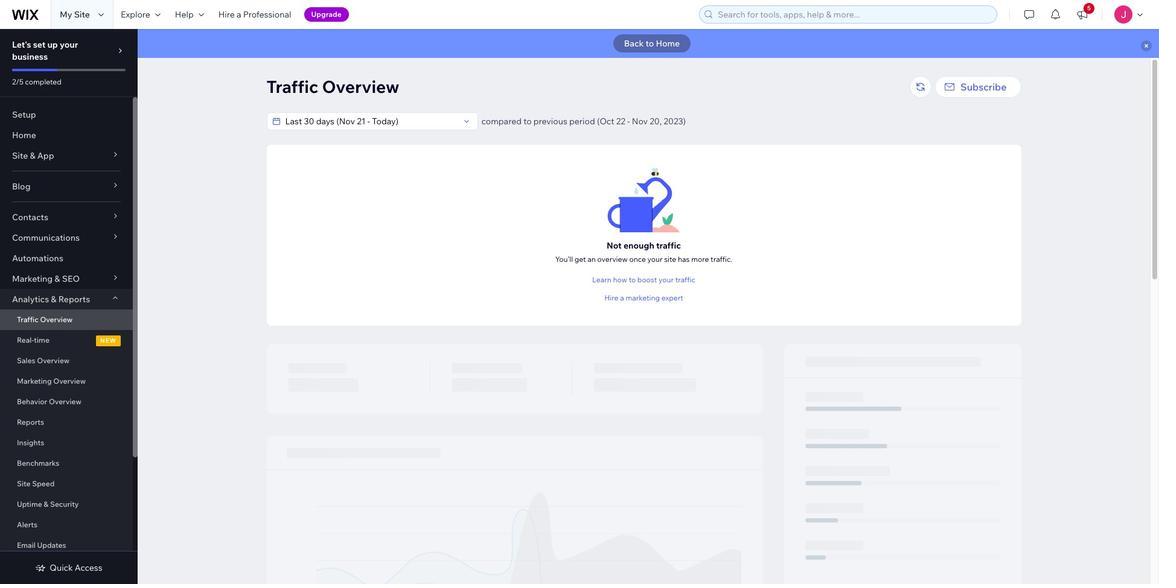 Task type: vqa. For each thing, say whether or not it's contained in the screenshot.
Back
yes



Task type: locate. For each thing, give the bounding box(es) containing it.
hire for hire a marketing expert
[[605, 294, 619, 303]]

marketing & seo button
[[0, 269, 133, 289]]

reports down seo
[[58, 294, 90, 305]]

blog button
[[0, 176, 133, 197]]

& right uptime
[[44, 500, 48, 509]]

(oct
[[597, 116, 615, 127]]

0 vertical spatial a
[[237, 9, 241, 20]]

traffic down has
[[676, 275, 696, 285]]

has
[[678, 255, 690, 264]]

behavior
[[17, 398, 47, 407]]

site right my
[[74, 9, 90, 20]]

0 vertical spatial reports
[[58, 294, 90, 305]]

a
[[237, 9, 241, 20], [621, 294, 624, 303]]

traffic overview link
[[0, 310, 133, 330]]

1 vertical spatial marketing
[[17, 377, 52, 386]]

sales overview
[[17, 356, 70, 365]]

1 vertical spatial a
[[621, 294, 624, 303]]

marketing up analytics
[[12, 274, 53, 285]]

overview
[[322, 76, 400, 97], [40, 315, 73, 324], [37, 356, 70, 365], [53, 377, 86, 386], [49, 398, 81, 407]]

1 vertical spatial home
[[12, 130, 36, 141]]

hire a professional
[[219, 9, 291, 20]]

expert
[[662, 294, 684, 303]]

to
[[646, 38, 654, 49], [524, 116, 532, 127], [629, 275, 636, 285]]

None field
[[282, 113, 459, 130]]

site & app
[[12, 150, 54, 161]]

marketing up behavior
[[17, 377, 52, 386]]

& left app
[[30, 150, 35, 161]]

your right boost
[[659, 275, 674, 285]]

reports inside dropdown button
[[58, 294, 90, 305]]

benchmarks
[[17, 459, 59, 468]]

traffic up site
[[657, 240, 681, 251]]

to right how
[[629, 275, 636, 285]]

0 vertical spatial site
[[74, 9, 90, 20]]

0 horizontal spatial traffic overview
[[17, 315, 73, 324]]

0 horizontal spatial traffic
[[17, 315, 38, 324]]

2023)
[[664, 116, 686, 127]]

1 horizontal spatial a
[[621, 294, 624, 303]]

site left app
[[12, 150, 28, 161]]

0 vertical spatial your
[[60, 39, 78, 50]]

0 vertical spatial hire
[[219, 9, 235, 20]]

home
[[656, 38, 680, 49], [12, 130, 36, 141]]

new
[[100, 337, 117, 345]]

analytics & reports
[[12, 294, 90, 305]]

marketing for marketing & seo
[[12, 274, 53, 285]]

1 horizontal spatial traffic overview
[[267, 76, 400, 97]]

uptime & security link
[[0, 495, 133, 515]]

back to home alert
[[138, 29, 1160, 58]]

not
[[607, 240, 622, 251]]

1 horizontal spatial traffic
[[267, 76, 319, 97]]

boost
[[638, 275, 657, 285]]

quick access button
[[35, 563, 102, 574]]

hire a professional link
[[211, 0, 299, 29]]

0 horizontal spatial hire
[[219, 9, 235, 20]]

to inside button
[[646, 38, 654, 49]]

hire
[[219, 9, 235, 20], [605, 294, 619, 303]]

marketing
[[12, 274, 53, 285], [17, 377, 52, 386]]

insights link
[[0, 433, 133, 454]]

enough
[[624, 240, 655, 251]]

& left seo
[[55, 274, 60, 285]]

1 horizontal spatial home
[[656, 38, 680, 49]]

hire a marketing expert
[[605, 294, 684, 303]]

your left site
[[648, 255, 663, 264]]

1 vertical spatial hire
[[605, 294, 619, 303]]

2/5 completed
[[12, 77, 61, 86]]

reports up insights
[[17, 418, 44, 427]]

learn
[[593, 275, 612, 285]]

traffic
[[267, 76, 319, 97], [17, 315, 38, 324]]

1 horizontal spatial reports
[[58, 294, 90, 305]]

a left professional
[[237, 9, 241, 20]]

help button
[[168, 0, 211, 29]]

traffic overview inside 'link'
[[17, 315, 73, 324]]

2 vertical spatial site
[[17, 480, 31, 489]]

seo
[[62, 274, 80, 285]]

access
[[75, 563, 102, 574]]

subscribe
[[961, 81, 1007, 93]]

-
[[628, 116, 630, 127]]

compared
[[482, 116, 522, 127]]

0 vertical spatial marketing
[[12, 274, 53, 285]]

& down marketing & seo
[[51, 294, 57, 305]]

upgrade
[[311, 10, 342, 19]]

communications
[[12, 233, 80, 243]]

& for marketing
[[55, 274, 60, 285]]

your inside not enough traffic you'll get an overview once your site has more traffic.
[[648, 255, 663, 264]]

traffic overview
[[267, 76, 400, 97], [17, 315, 73, 324]]

overview inside 'link'
[[40, 315, 73, 324]]

1 vertical spatial traffic overview
[[17, 315, 73, 324]]

1 horizontal spatial hire
[[605, 294, 619, 303]]

your right up on the left
[[60, 39, 78, 50]]

a for professional
[[237, 9, 241, 20]]

marketing inside dropdown button
[[12, 274, 53, 285]]

more
[[692, 255, 709, 264]]

0 horizontal spatial to
[[524, 116, 532, 127]]

0 horizontal spatial home
[[12, 130, 36, 141]]

updates
[[37, 541, 66, 550]]

to left previous
[[524, 116, 532, 127]]

to right back
[[646, 38, 654, 49]]

home down setup
[[12, 130, 36, 141]]

overview for the sales overview link
[[37, 356, 70, 365]]

hire right help button
[[219, 9, 235, 20]]

0 vertical spatial traffic
[[267, 76, 319, 97]]

period
[[570, 116, 596, 127]]

reports link
[[0, 413, 133, 433]]

home right back
[[656, 38, 680, 49]]

overview for behavior overview link
[[49, 398, 81, 407]]

your inside let's set up your business
[[60, 39, 78, 50]]

communications button
[[0, 228, 133, 248]]

setup link
[[0, 105, 133, 125]]

2 horizontal spatial to
[[646, 38, 654, 49]]

set
[[33, 39, 46, 50]]

0 horizontal spatial reports
[[17, 418, 44, 427]]

traffic
[[657, 240, 681, 251], [676, 275, 696, 285]]

hire down how
[[605, 294, 619, 303]]

0 vertical spatial traffic
[[657, 240, 681, 251]]

1 vertical spatial your
[[648, 255, 663, 264]]

home inside home link
[[12, 130, 36, 141]]

marketing
[[626, 294, 660, 303]]

behavior overview
[[17, 398, 81, 407]]

compared to previous period (oct 22 - nov 20, 2023)
[[482, 116, 686, 127]]

a for marketing
[[621, 294, 624, 303]]

site inside dropdown button
[[12, 150, 28, 161]]

1 vertical spatial to
[[524, 116, 532, 127]]

site for site & app
[[12, 150, 28, 161]]

1 vertical spatial site
[[12, 150, 28, 161]]

reports
[[58, 294, 90, 305], [17, 418, 44, 427]]

marketing & seo
[[12, 274, 80, 285]]

your
[[60, 39, 78, 50], [648, 255, 663, 264], [659, 275, 674, 285]]

you'll
[[556, 255, 573, 264]]

1 vertical spatial traffic
[[17, 315, 38, 324]]

analytics & reports button
[[0, 289, 133, 310]]

quick
[[50, 563, 73, 574]]

site
[[74, 9, 90, 20], [12, 150, 28, 161], [17, 480, 31, 489]]

site left speed
[[17, 480, 31, 489]]

2 vertical spatial to
[[629, 275, 636, 285]]

0 horizontal spatial a
[[237, 9, 241, 20]]

a down how
[[621, 294, 624, 303]]

0 vertical spatial to
[[646, 38, 654, 49]]

0 vertical spatial home
[[656, 38, 680, 49]]



Task type: describe. For each thing, give the bounding box(es) containing it.
my
[[60, 9, 72, 20]]

site
[[665, 255, 677, 264]]

22
[[617, 116, 626, 127]]

app
[[37, 150, 54, 161]]

5
[[1088, 4, 1092, 12]]

get
[[575, 255, 586, 264]]

not enough traffic you'll get an overview once your site has more traffic.
[[556, 240, 733, 264]]

previous
[[534, 116, 568, 127]]

sidebar element
[[0, 29, 138, 585]]

& for analytics
[[51, 294, 57, 305]]

home inside back to home button
[[656, 38, 680, 49]]

overview for traffic overview 'link' in the bottom left of the page
[[40, 315, 73, 324]]

to for compared
[[524, 116, 532, 127]]

uptime
[[17, 500, 42, 509]]

setup
[[12, 109, 36, 120]]

up
[[47, 39, 58, 50]]

traffic inside not enough traffic you'll get an overview once your site has more traffic.
[[657, 240, 681, 251]]

let's set up your business
[[12, 39, 78, 62]]

learn how to boost your traffic
[[593, 275, 696, 285]]

back to home button
[[614, 34, 691, 53]]

once
[[630, 255, 646, 264]]

nov
[[632, 116, 648, 127]]

blog
[[12, 181, 31, 192]]

hire for hire a professional
[[219, 9, 235, 20]]

alerts link
[[0, 515, 133, 536]]

professional
[[243, 9, 291, 20]]

uptime & security
[[17, 500, 79, 509]]

insights
[[17, 439, 44, 448]]

page skeleton image
[[267, 344, 1022, 585]]

an
[[588, 255, 596, 264]]

2 vertical spatial your
[[659, 275, 674, 285]]

real-
[[17, 336, 34, 345]]

1 vertical spatial reports
[[17, 418, 44, 427]]

& for uptime
[[44, 500, 48, 509]]

how
[[613, 275, 628, 285]]

back
[[625, 38, 644, 49]]

let's
[[12, 39, 31, 50]]

Search for tools, apps, help & more... field
[[715, 6, 994, 23]]

overview for the marketing overview link
[[53, 377, 86, 386]]

subscribe button
[[936, 76, 1022, 98]]

benchmarks link
[[0, 454, 133, 474]]

contacts button
[[0, 207, 133, 228]]

to for back
[[646, 38, 654, 49]]

site speed
[[17, 480, 55, 489]]

1 vertical spatial traffic
[[676, 275, 696, 285]]

security
[[50, 500, 79, 509]]

time
[[34, 336, 49, 345]]

marketing for marketing overview
[[17, 377, 52, 386]]

explore
[[121, 9, 150, 20]]

& for site
[[30, 150, 35, 161]]

email
[[17, 541, 36, 550]]

alerts
[[17, 521, 37, 530]]

email updates link
[[0, 536, 133, 556]]

analytics
[[12, 294, 49, 305]]

my site
[[60, 9, 90, 20]]

business
[[12, 51, 48, 62]]

2/5
[[12, 77, 24, 86]]

help
[[175, 9, 194, 20]]

site for site speed
[[17, 480, 31, 489]]

site & app button
[[0, 146, 133, 166]]

home link
[[0, 125, 133, 146]]

back to home
[[625, 38, 680, 49]]

overview
[[598, 255, 628, 264]]

speed
[[32, 480, 55, 489]]

real-time
[[17, 336, 49, 345]]

marketing overview
[[17, 377, 86, 386]]

traffic inside traffic overview 'link'
[[17, 315, 38, 324]]

behavior overview link
[[0, 392, 133, 413]]

contacts
[[12, 212, 48, 223]]

traffic.
[[711, 255, 733, 264]]

sales
[[17, 356, 35, 365]]

0 vertical spatial traffic overview
[[267, 76, 400, 97]]

learn how to boost your traffic link
[[593, 275, 696, 285]]

hire a marketing expert link
[[605, 293, 684, 304]]

automations link
[[0, 248, 133, 269]]

site speed link
[[0, 474, 133, 495]]

completed
[[25, 77, 61, 86]]

email updates
[[17, 541, 66, 550]]

1 horizontal spatial to
[[629, 275, 636, 285]]

marketing overview link
[[0, 372, 133, 392]]

automations
[[12, 253, 63, 264]]

20,
[[650, 116, 662, 127]]

quick access
[[50, 563, 102, 574]]

sales overview link
[[0, 351, 133, 372]]



